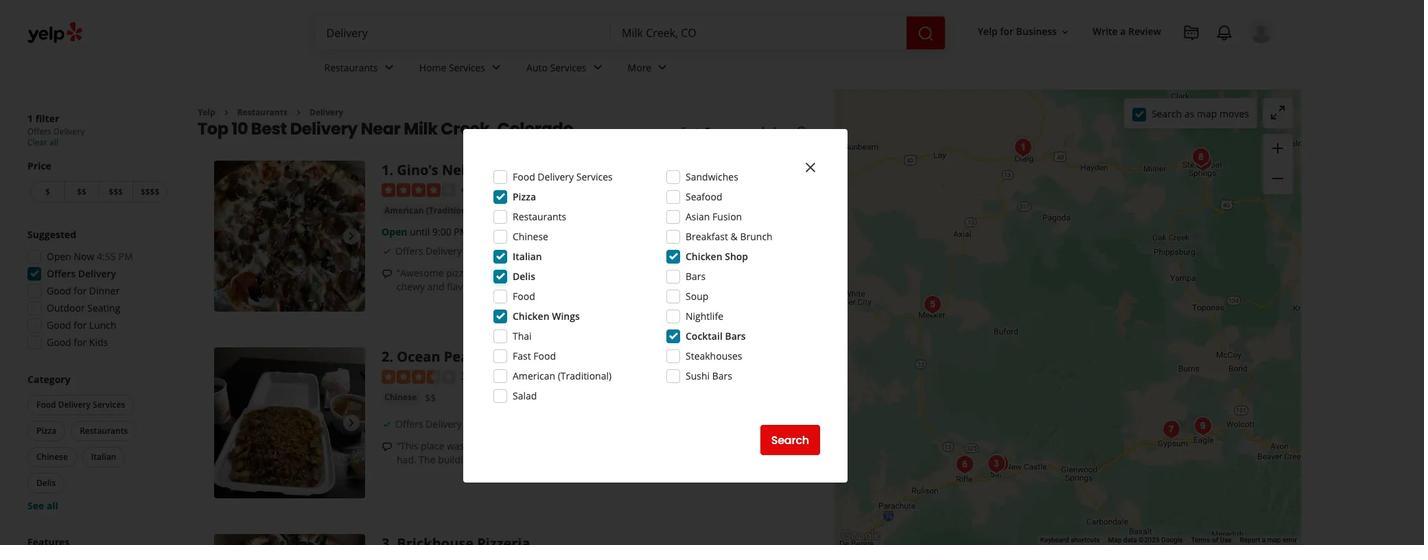 Task type: locate. For each thing, give the bounding box(es) containing it.
. left the gino's
[[390, 161, 393, 179]]

1 vertical spatial yelp
[[198, 106, 215, 118]]

16 speech v2 image for "awesome
[[382, 268, 393, 279]]

chinese inside search dialog
[[513, 230, 548, 243]]

offers delivery up good for dinner
[[47, 267, 116, 280]]

1 horizontal spatial american
[[513, 369, 555, 382]]

brickhouse pizzeria image
[[983, 450, 1011, 477]]

16 speech v2 image
[[382, 268, 393, 279], [382, 441, 393, 452]]

place inside "awesome pizza!  i don't usually eat the crust, but i ate this one. perfect amount of chewy and flavor.   this place is a little hole in the wall with a tiny…"
[[498, 280, 522, 293]]

but
[[600, 266, 615, 279], [625, 453, 640, 466]]

i left came
[[642, 453, 645, 466]]

16 checkmark v2 image down open until 9:00 pm
[[382, 246, 393, 257]]

search
[[1152, 107, 1182, 120], [771, 432, 809, 448]]

services up restaurants button
[[93, 399, 125, 411]]

16 checkmark v2 image
[[382, 246, 393, 257], [382, 419, 393, 430]]

1 vertical spatial previous image
[[220, 415, 236, 431]]

zoom out image
[[1270, 170, 1287, 187]]

restaurants inside search dialog
[[513, 210, 567, 223]]

$$$$
[[141, 186, 159, 198]]

of right amount
[[752, 266, 761, 279]]

chinese button down 3.7 star rating image
[[382, 391, 420, 404]]

pizza button down food delivery services button
[[27, 421, 65, 441]]

& inside search dialog
[[731, 230, 738, 243]]

2 24 chevron down v2 image from the left
[[488, 59, 505, 76]]

slideshow element for "awesome pizza!  i don't usually eat the crust, but i ate this one. perfect amount of chewy and flavor.   this place is a little hole in the wall with a tiny…"
[[214, 161, 365, 312]]

1 horizontal spatial $$
[[425, 391, 436, 404]]

0 horizontal spatial 1
[[27, 112, 33, 125]]

food inside button
[[36, 399, 56, 411]]

2 reviews) from the top
[[494, 370, 531, 383]]

0 horizontal spatial american (traditional)
[[384, 205, 477, 216]]

close image
[[803, 159, 819, 176]]

bars up the steakhouses
[[725, 330, 746, 343]]

reviews) down 1 . gino's neighborhood pizzeria & grill
[[494, 183, 531, 196]]

24 chevron down v2 image left auto
[[488, 59, 505, 76]]

0 horizontal spatial &
[[601, 161, 611, 179]]

16 chevron right v2 image
[[293, 107, 304, 118]]

the right eat
[[555, 266, 570, 279]]

restaurants link up "delivery" link
[[313, 49, 408, 89]]

0 horizontal spatial search
[[771, 432, 809, 448]]

delivery inside search dialog
[[538, 170, 574, 183]]

$$ right pizza link
[[555, 205, 566, 218]]

yelp inside button
[[978, 25, 998, 38]]

bars up soup
[[686, 270, 706, 283]]

0 vertical spatial reviews)
[[494, 183, 531, 196]]

1 vertical spatial .
[[390, 348, 393, 366]]

a inside "this place was a favorite growing up. to this day, it's the best chinese food i've ever had. the building itself definitely needs some love, but i came back to…"
[[467, 439, 472, 452]]

next image
[[343, 228, 360, 245]]

chicken for chicken wings
[[513, 310, 550, 323]]

0 horizontal spatial restaurants link
[[237, 106, 288, 118]]

good for kids
[[47, 336, 108, 349]]

american (traditional) button
[[382, 204, 480, 218]]

the
[[555, 266, 570, 279], [597, 280, 611, 293], [635, 439, 650, 452]]

all right clear
[[49, 137, 58, 148]]

outdoor seating
[[47, 301, 120, 314]]

0 vertical spatial .
[[390, 161, 393, 179]]

delis inside search dialog
[[513, 270, 535, 283]]

1 horizontal spatial 24 chevron down v2 image
[[488, 59, 505, 76]]

2 vertical spatial $$
[[425, 391, 436, 404]]

0 vertical spatial (traditional)
[[426, 205, 477, 216]]

0 horizontal spatial open
[[47, 250, 71, 263]]

map region
[[665, 5, 1368, 545]]

1 vertical spatial reviews)
[[494, 370, 531, 383]]

american (traditional)
[[384, 205, 477, 216], [513, 369, 612, 382]]

2 previous image from the top
[[220, 415, 236, 431]]

1 left filter
[[27, 112, 33, 125]]

2 vertical spatial bars
[[712, 369, 733, 382]]

chinese button
[[382, 391, 420, 404], [27, 447, 77, 468]]

search button
[[760, 425, 820, 455]]

1 vertical spatial open
[[47, 250, 71, 263]]

good for dinner
[[47, 284, 120, 297]]

1 . from the top
[[390, 161, 393, 179]]

0 horizontal spatial the
[[555, 266, 570, 279]]

expand map image
[[1270, 104, 1287, 121]]

1 for 1 filter offers delivery clear all
[[27, 112, 33, 125]]

good up outdoor
[[47, 284, 71, 297]]

delivery up was
[[426, 417, 462, 431]]

reviews) for pizzeria
[[494, 183, 531, 196]]

pizza up pizza link
[[513, 190, 536, 203]]

top 10 best delivery near milk creek, colorado
[[198, 118, 574, 140]]

0 vertical spatial american
[[384, 205, 424, 216]]

. for 2
[[390, 348, 393, 366]]

1 vertical spatial but
[[625, 453, 640, 466]]

search left as
[[1152, 107, 1182, 120]]

0 horizontal spatial of
[[752, 266, 761, 279]]

good for good for lunch
[[47, 319, 71, 332]]

1 16 speech v2 image from the top
[[382, 268, 393, 279]]

1 vertical spatial place
[[421, 439, 445, 452]]

for for kids
[[74, 336, 87, 349]]

0 vertical spatial search
[[1152, 107, 1182, 120]]

for up good for kids
[[74, 319, 87, 332]]

use
[[1220, 536, 1232, 544]]

24 chevron down v2 image inside restaurants link
[[381, 59, 397, 76]]

italian link
[[485, 204, 517, 218]]

yelp left the business
[[978, 25, 998, 38]]

0 vertical spatial american (traditional)
[[384, 205, 477, 216]]

user actions element
[[967, 17, 1293, 102]]

0 horizontal spatial map
[[1197, 107, 1217, 120]]

open left until
[[382, 225, 407, 238]]

$$ left $$$ button
[[77, 186, 86, 198]]

1 24 chevron down v2 image from the left
[[381, 59, 397, 76]]

1 slideshow element from the top
[[214, 161, 365, 312]]

all inside group
[[47, 499, 58, 512]]

0 horizontal spatial 24 chevron down v2 image
[[381, 59, 397, 76]]

italian inside group
[[91, 451, 116, 463]]

3.7 star rating image
[[382, 370, 456, 384]]

clear
[[27, 137, 47, 148]]

search inside search button
[[771, 432, 809, 448]]

a
[[1121, 25, 1126, 38], [534, 280, 539, 293], [656, 280, 661, 293], [467, 439, 472, 452], [1262, 536, 1266, 544]]

previous image for "awesome pizza!  i don't usually eat the crust, but i ate this one. perfect amount of chewy and flavor.   this place is a little hole in the wall with a tiny…"
[[220, 228, 236, 245]]

pizzeria
[[544, 161, 597, 179]]

this inside "this place was a favorite growing up. to this day, it's the best chinese food i've ever had. the building itself definitely needs some love, but i came back to…"
[[581, 439, 597, 452]]

1 vertical spatial american
[[513, 369, 555, 382]]

food delivery services up restaurants button
[[36, 399, 125, 411]]

0 horizontal spatial food delivery services
[[36, 399, 125, 411]]

for up outdoor seating
[[74, 284, 87, 297]]

1 left the gino's
[[382, 161, 390, 179]]

None search field
[[315, 16, 948, 49]]

open for open now 4:55 pm
[[47, 250, 71, 263]]

16 chevron right v2 image
[[221, 107, 232, 118]]

2 vertical spatial italian
[[91, 451, 116, 463]]

burning mountain pizza & subs image
[[987, 450, 1014, 477]]

1 horizontal spatial this
[[639, 266, 656, 279]]

itself
[[477, 453, 498, 466]]

16 speech v2 image left "awesome
[[382, 268, 393, 279]]

i left the "ate"
[[617, 266, 620, 279]]

1 horizontal spatial ocean pearl chinese restaurant image
[[1009, 134, 1036, 162]]

0 vertical spatial 16 speech v2 image
[[382, 268, 393, 279]]

1 vertical spatial chicken
[[513, 310, 550, 323]]

2 good from the top
[[47, 319, 71, 332]]

place inside "this place was a favorite growing up. to this day, it's the best chinese food i've ever had. the building itself definitely needs some love, but i came back to…"
[[421, 439, 445, 452]]

delis up the see all button
[[36, 477, 56, 489]]

delivery down 9:00
[[426, 244, 462, 257]]

3 good from the top
[[47, 336, 71, 349]]

2 vertical spatial good
[[47, 336, 71, 349]]

2
[[382, 348, 390, 366]]

one.
[[658, 266, 678, 279]]

0 horizontal spatial yelp
[[198, 106, 215, 118]]

report
[[1240, 536, 1261, 544]]

1 horizontal spatial food delivery services
[[513, 170, 613, 183]]

up.
[[550, 439, 565, 452]]

for down good for lunch at the bottom left of page
[[74, 336, 87, 349]]

services left grill
[[577, 170, 613, 183]]

"awesome
[[397, 266, 444, 279]]

1 vertical spatial italian
[[513, 250, 542, 263]]

search dialog
[[0, 0, 1425, 545]]

pm right 9:00
[[454, 225, 468, 238]]

1 vertical spatial restaurants link
[[237, 106, 288, 118]]

1 16 checkmark v2 image from the top
[[382, 246, 393, 257]]

the
[[419, 453, 436, 466]]

offers delivery up "this
[[395, 417, 462, 431]]

0 horizontal spatial chicken
[[513, 310, 550, 323]]

0 vertical spatial place
[[498, 280, 522, 293]]

"this place was a favorite growing up. to this day, it's the best chinese food i've ever had. the building itself definitely needs some love, but i came back to…"
[[397, 439, 773, 466]]

1 vertical spatial slideshow element
[[214, 348, 365, 499]]

best
[[653, 439, 672, 452]]

delivery down category
[[58, 399, 91, 411]]

1 horizontal spatial search
[[1152, 107, 1182, 120]]

home services link
[[408, 49, 516, 89]]

yelp for yelp for business
[[978, 25, 998, 38]]

slideshow element for "this place was a favorite growing up. to this day, it's the best chinese food i've ever had. the building itself definitely needs some love, but i came back to…"
[[214, 348, 365, 499]]

24 chevron down v2 image inside 'auto services' link
[[589, 59, 606, 76]]

tiny…"
[[664, 280, 691, 293]]

1 vertical spatial all
[[47, 499, 58, 512]]

1 vertical spatial search
[[771, 432, 809, 448]]

amount
[[714, 266, 750, 279]]

for inside button
[[1000, 25, 1014, 38]]

chinese button up delis button
[[27, 447, 77, 468]]

. left ocean
[[390, 348, 393, 366]]

neighborhood
[[442, 161, 540, 179]]

more
[[694, 280, 719, 293]]

chinese
[[513, 230, 548, 243], [483, 348, 537, 366], [384, 391, 417, 403], [674, 439, 710, 452], [36, 451, 68, 463]]

good down outdoor
[[47, 319, 71, 332]]

pizzaone image
[[1190, 412, 1217, 440]]

restaurants inside 'business categories' element
[[324, 61, 378, 74]]

1 horizontal spatial chicken
[[686, 250, 723, 263]]

american down fast food
[[513, 369, 555, 382]]

0 vertical spatial previous image
[[220, 228, 236, 245]]

food delivery services up pizza link
[[513, 170, 613, 183]]

more link
[[694, 280, 719, 293]]

good
[[47, 284, 71, 297], [47, 319, 71, 332], [47, 336, 71, 349]]

bars for sushi bars
[[712, 369, 733, 382]]

delivery down filter
[[54, 126, 85, 137]]

chinese inside "this place was a favorite growing up. to this day, it's the best chinese food i've ever had. the building itself definitely needs some love, but i came back to…"
[[674, 439, 710, 452]]

more link
[[617, 49, 682, 89]]

american (traditional) inside search dialog
[[513, 369, 612, 382]]

place up the
[[421, 439, 445, 452]]

seating
[[87, 301, 120, 314]]

0 horizontal spatial american
[[384, 205, 424, 216]]

auto services
[[527, 61, 587, 74]]

pizza button right italian link
[[523, 204, 549, 218]]

24 chevron down v2 image left home
[[381, 59, 397, 76]]

pm right the 4:55
[[118, 250, 133, 263]]

&
[[601, 161, 611, 179], [731, 230, 738, 243]]

2 slideshow element from the top
[[214, 348, 365, 499]]

group containing suggested
[[23, 228, 170, 354]]

delis
[[513, 270, 535, 283], [36, 477, 56, 489]]

all inside 1 filter offers delivery clear all
[[49, 137, 58, 148]]

1 vertical spatial pm
[[118, 250, 133, 263]]

$$
[[77, 186, 86, 198], [555, 205, 566, 218], [425, 391, 436, 404]]

offers delivery down open until 9:00 pm
[[395, 244, 462, 257]]

american (traditional) up open until 9:00 pm
[[384, 205, 477, 216]]

0 vertical spatial open
[[382, 225, 407, 238]]

bars down the steakhouses
[[712, 369, 733, 382]]

brunch
[[740, 230, 773, 243]]

chinese up back at the bottom of page
[[674, 439, 710, 452]]

2 16 checkmark v2 image from the top
[[382, 419, 393, 430]]

google image
[[838, 527, 884, 545]]

chicken up "thai"
[[513, 310, 550, 323]]

1 horizontal spatial open
[[382, 225, 407, 238]]

of left use
[[1212, 536, 1219, 544]]

american down 4.1 star rating image
[[384, 205, 424, 216]]

2 . from the top
[[390, 348, 393, 366]]

1 vertical spatial map
[[1268, 536, 1281, 544]]

open down suggested
[[47, 250, 71, 263]]

a right write
[[1121, 25, 1126, 38]]

1 previous image from the top
[[220, 228, 236, 245]]

1 vertical spatial italian button
[[82, 447, 125, 468]]

pizza!
[[446, 266, 472, 279]]

1 horizontal spatial pizza button
[[523, 204, 549, 218]]

2 vertical spatial the
[[635, 439, 650, 452]]

pizza right italian link
[[526, 205, 546, 216]]

restaurants link
[[313, 49, 408, 89], [237, 106, 288, 118]]

yelp left 16 chevron right v2 image
[[198, 106, 215, 118]]

chinese down pizza link
[[513, 230, 548, 243]]

1 vertical spatial chinese button
[[27, 447, 77, 468]]

(traditional) down restaurant
[[558, 369, 612, 382]]

1 . gino's neighborhood pizzeria & grill
[[382, 161, 643, 179]]

24 chevron down v2 image
[[381, 59, 397, 76], [488, 59, 505, 76], [589, 59, 606, 76]]

16 speech v2 image for "this
[[382, 441, 393, 452]]

to…"
[[698, 453, 718, 466]]

0 vertical spatial the
[[555, 266, 570, 279]]

steakhouses
[[686, 349, 742, 362]]

reviews) down ocean pearl chinese restaurant link
[[494, 370, 531, 383]]

1 horizontal spatial (traditional)
[[558, 369, 612, 382]]

0 vertical spatial 16 checkmark v2 image
[[382, 246, 393, 257]]

& left grill
[[601, 161, 611, 179]]

search for search as map moves
[[1152, 107, 1182, 120]]

ocean pearl chinese restaurant image
[[1009, 134, 1036, 162], [214, 348, 365, 499]]

restaurants link left 16 chevron right v2 icon
[[237, 106, 288, 118]]

offers for good for dinner
[[47, 267, 76, 280]]

0 vertical spatial chinese button
[[382, 391, 420, 404]]

italian up usually
[[513, 250, 542, 263]]

$$ for 1 . gino's neighborhood pizzeria & grill
[[555, 205, 566, 218]]

as
[[1185, 107, 1195, 120]]

delivery right 16 chevron right v2 icon
[[310, 106, 344, 118]]

a right was
[[467, 439, 472, 452]]

slideshow element
[[214, 161, 365, 312], [214, 348, 365, 499]]

shop
[[725, 250, 748, 263]]

& up shop
[[731, 230, 738, 243]]

fusion
[[713, 210, 742, 223]]

sandwiches
[[686, 170, 739, 183]]

4.1 link
[[461, 182, 475, 197]]

1 vertical spatial &
[[731, 230, 738, 243]]

but inside "this place was a favorite growing up. to this day, it's the best chinese food i've ever had. the building itself definitely needs some love, but i came back to…"
[[625, 453, 640, 466]]

16 checkmark v2 image down chinese link
[[382, 419, 393, 430]]

italian button down restaurants button
[[82, 447, 125, 468]]

0 vertical spatial restaurants link
[[313, 49, 408, 89]]

building
[[438, 453, 474, 466]]

of
[[752, 266, 761, 279], [1212, 536, 1219, 544]]

more
[[628, 61, 652, 74]]

italian down restaurants button
[[91, 451, 116, 463]]

0 horizontal spatial place
[[421, 439, 445, 452]]

0 vertical spatial $$
[[77, 186, 86, 198]]

previous image for "this place was a favorite growing up. to this day, it's the best chinese food i've ever had. the building itself definitely needs some love, but i came back to…"
[[220, 415, 236, 431]]

for
[[1000, 25, 1014, 38], [74, 284, 87, 297], [74, 319, 87, 332], [74, 336, 87, 349]]

2 16 speech v2 image from the top
[[382, 441, 393, 452]]

business categories element
[[313, 49, 1274, 89]]

0 vertical spatial but
[[600, 266, 615, 279]]

breakfast & brunch
[[686, 230, 773, 243]]

1 inside 1 filter offers delivery clear all
[[27, 112, 33, 125]]

the right it's
[[635, 439, 650, 452]]

(traditional) up 9:00
[[426, 205, 477, 216]]

open
[[382, 225, 407, 238], [47, 250, 71, 263]]

mazzola's italian restaurant image
[[1190, 148, 1217, 175]]

(32
[[478, 183, 492, 196]]

google
[[1161, 536, 1183, 544]]

chinese up delis button
[[36, 451, 68, 463]]

see all
[[27, 499, 58, 512]]

0 vertical spatial delis
[[513, 270, 535, 283]]

1 vertical spatial offers delivery
[[47, 267, 116, 280]]

price
[[27, 159, 51, 172]]

3 24 chevron down v2 image from the left
[[589, 59, 606, 76]]

1 horizontal spatial but
[[625, 453, 640, 466]]

terms
[[1191, 536, 1211, 544]]

0 vertical spatial food delivery services
[[513, 170, 613, 183]]

1 horizontal spatial 1
[[382, 161, 390, 179]]

restaurants down (32 reviews)
[[513, 210, 567, 223]]

0 vertical spatial &
[[601, 161, 611, 179]]

but down it's
[[625, 453, 640, 466]]

0 vertical spatial this
[[639, 266, 656, 279]]

outdoor
[[47, 301, 85, 314]]

gino's neighborhood pizzeria & grill image
[[1010, 134, 1037, 161]]

2 horizontal spatial 24 chevron down v2 image
[[589, 59, 606, 76]]

american (traditional) down restaurant
[[513, 369, 612, 382]]

1 vertical spatial group
[[23, 228, 170, 354]]

services
[[449, 61, 485, 74], [550, 61, 587, 74], [577, 170, 613, 183], [93, 399, 125, 411]]

map right as
[[1197, 107, 1217, 120]]

0 horizontal spatial $$
[[77, 186, 86, 198]]

delivery inside button
[[58, 399, 91, 411]]

0 vertical spatial of
[[752, 266, 761, 279]]

soup
[[686, 290, 709, 303]]

pizza
[[513, 190, 536, 203], [526, 205, 546, 216], [36, 425, 56, 437]]

map left error
[[1268, 536, 1281, 544]]

1 good from the top
[[47, 284, 71, 297]]

offers for "awesome pizza!  i don't usually eat the crust, but i ate this one. perfect amount of chewy and flavor.   this place is a little hole in the wall with a tiny…"
[[395, 244, 423, 257]]

1 horizontal spatial american (traditional)
[[513, 369, 612, 382]]

next image
[[343, 415, 360, 431]]

for for dinner
[[74, 284, 87, 297]]

filter
[[35, 112, 59, 125]]

1 vertical spatial 16 speech v2 image
[[382, 441, 393, 452]]

thai
[[513, 330, 532, 343]]

all right see
[[47, 499, 58, 512]]

italian for left italian button
[[91, 451, 116, 463]]

chinese inside group
[[36, 451, 68, 463]]

group
[[1263, 134, 1293, 194], [23, 228, 170, 354], [25, 373, 170, 513]]

restaurant
[[541, 348, 617, 366]]

the inside "this place was a favorite growing up. to this day, it's the best chinese food i've ever had. the building itself definitely needs some love, but i came back to…"
[[635, 439, 650, 452]]

american (traditional) inside button
[[384, 205, 477, 216]]

1 vertical spatial 1
[[382, 161, 390, 179]]

offers inside 1 filter offers delivery clear all
[[27, 126, 51, 137]]

offers up "this
[[395, 417, 423, 431]]

map data ©2023 google
[[1108, 536, 1183, 544]]

4.1 star rating image
[[382, 183, 456, 197]]

delis left eat
[[513, 270, 535, 283]]

1 vertical spatial delis
[[36, 477, 56, 489]]

price group
[[27, 159, 170, 205]]

eat
[[539, 266, 553, 279]]

data
[[1124, 536, 1137, 544]]

but up wall on the left bottom of page
[[600, 266, 615, 279]]

place down usually
[[498, 280, 522, 293]]

1 vertical spatial of
[[1212, 536, 1219, 544]]

it's
[[620, 439, 633, 452]]

24 chevron down v2 image for home services
[[488, 59, 505, 76]]

pizza down food delivery services button
[[36, 425, 56, 437]]

16 checkmark v2 image for "awesome
[[382, 246, 393, 257]]

milk
[[404, 118, 438, 140]]

. for 1
[[390, 161, 393, 179]]

search right i've
[[771, 432, 809, 448]]

all
[[49, 137, 58, 148], [47, 499, 58, 512]]

this up some
[[581, 439, 597, 452]]

1 horizontal spatial yelp
[[978, 25, 998, 38]]

good for good for dinner
[[47, 284, 71, 297]]

1 reviews) from the top
[[494, 183, 531, 196]]

1 vertical spatial the
[[597, 280, 611, 293]]

i left don't
[[474, 266, 477, 279]]

$$$$ button
[[133, 181, 168, 203]]

restaurants up "delivery" link
[[324, 61, 378, 74]]

this up with
[[639, 266, 656, 279]]

24 chevron down v2 image inside home services link
[[488, 59, 505, 76]]

0 vertical spatial italian
[[488, 205, 515, 216]]

delivery right best at the left top of the page
[[290, 118, 358, 140]]

0 vertical spatial pizza button
[[523, 204, 549, 218]]

1 horizontal spatial map
[[1268, 536, 1281, 544]]

previous image
[[220, 228, 236, 245], [220, 415, 236, 431]]

16 checkmark v2 image for "this
[[382, 419, 393, 430]]

24 chevron down v2 image right auto services
[[589, 59, 606, 76]]

0 vertical spatial 1
[[27, 112, 33, 125]]

map for moves
[[1197, 107, 1217, 120]]

1 vertical spatial $$
[[555, 205, 566, 218]]

0 horizontal spatial i
[[474, 266, 477, 279]]

1 horizontal spatial italian button
[[485, 204, 517, 218]]



Task type: describe. For each thing, give the bounding box(es) containing it.
1 for 1 . gino's neighborhood pizzeria & grill
[[382, 161, 390, 179]]

had.
[[397, 453, 417, 466]]

pm for open now 4:55 pm
[[118, 250, 133, 263]]

shortcuts
[[1071, 536, 1100, 544]]

1 vertical spatial ocean pearl chinese restaurant image
[[214, 348, 365, 499]]

perfect
[[680, 266, 712, 279]]

0 horizontal spatial chinese button
[[27, 447, 77, 468]]

chicken for chicken shop
[[686, 250, 723, 263]]

review
[[1129, 25, 1162, 38]]

colorado
[[497, 118, 574, 140]]

notifications image
[[1217, 25, 1233, 41]]

american inside search dialog
[[513, 369, 555, 382]]

3.7
[[461, 370, 475, 383]]

16 chevron down v2 image
[[1060, 27, 1071, 38]]

open for open until 9:00 pm
[[382, 225, 407, 238]]

kids
[[89, 336, 108, 349]]

services inside search dialog
[[577, 170, 613, 183]]

turgeon's wood fired pizza image
[[1158, 416, 1186, 443]]

$$$ button
[[99, 181, 133, 203]]

italian for italian button to the top
[[488, 205, 515, 216]]

yelp for business button
[[973, 20, 1076, 44]]

moves
[[1220, 107, 1249, 120]]

0 vertical spatial group
[[1263, 134, 1293, 194]]

category
[[27, 373, 70, 386]]

1 vertical spatial pizza
[[526, 205, 546, 216]]

needs
[[545, 453, 572, 466]]

ocean
[[397, 348, 440, 366]]

(traditional) inside search dialog
[[558, 369, 612, 382]]

gino's
[[397, 161, 438, 179]]

for for business
[[1000, 25, 1014, 38]]

ever
[[753, 439, 773, 452]]

good for good for kids
[[47, 336, 71, 349]]

near
[[361, 118, 401, 140]]

good for lunch
[[47, 319, 116, 332]]

chewy
[[397, 280, 425, 293]]

salad
[[513, 389, 537, 402]]

keyboard shortcuts
[[1041, 536, 1100, 544]]

see all button
[[27, 499, 58, 512]]

chicken wings
[[513, 310, 580, 323]]

©2023
[[1139, 536, 1160, 544]]

24 chevron down v2 image
[[654, 59, 671, 76]]

see
[[27, 499, 44, 512]]

24 chevron down v2 image for auto services
[[589, 59, 606, 76]]

0 vertical spatial italian button
[[485, 204, 517, 218]]

business
[[1016, 25, 1057, 38]]

crust,
[[573, 266, 597, 279]]

services right auto
[[550, 61, 587, 74]]

grill
[[614, 161, 643, 179]]

food delivery services inside search dialog
[[513, 170, 613, 183]]

chinese down 3.7 star rating image
[[384, 391, 417, 403]]

ma famiglia image
[[919, 291, 947, 318]]

2 . ocean pearl chinese restaurant
[[382, 348, 617, 366]]

write
[[1093, 25, 1118, 38]]

is
[[525, 280, 532, 293]]

(traditional) inside american (traditional) button
[[426, 205, 477, 216]]

i inside "this place was a favorite growing up. to this day, it's the best chinese food i've ever had. the building itself definitely needs some love, but i came back to…"
[[642, 453, 645, 466]]

9:00
[[432, 225, 452, 238]]

zoom in image
[[1270, 140, 1287, 156]]

search for search
[[771, 432, 809, 448]]

delivery link
[[310, 106, 344, 118]]

chinese link
[[382, 391, 420, 404]]

chinese up (30 reviews) link on the left bottom of page
[[483, 348, 537, 366]]

group containing category
[[25, 373, 170, 513]]

delivery down open now 4:55 pm
[[78, 267, 116, 280]]

hole
[[564, 280, 583, 293]]

write a review link
[[1087, 20, 1167, 44]]

2 vertical spatial pizza
[[36, 425, 56, 437]]

a right with
[[656, 280, 661, 293]]

$$ for 2 . ocean pearl chinese restaurant
[[425, 391, 436, 404]]

clear all link
[[27, 137, 58, 148]]

top
[[198, 118, 228, 140]]

"this
[[397, 439, 418, 452]]

yelp for business
[[978, 25, 1057, 38]]

offers for "this place was a favorite growing up. to this day, it's the best chinese food i've ever had. the building itself definitely needs some love, but i came back to…"
[[395, 417, 423, 431]]

search as map moves
[[1152, 107, 1249, 120]]

1 horizontal spatial chinese button
[[382, 391, 420, 404]]

2 vertical spatial offers delivery
[[395, 417, 462, 431]]

auto
[[527, 61, 548, 74]]

delis button
[[27, 473, 65, 494]]

cocktail bars
[[686, 330, 746, 343]]

a right "report"
[[1262, 536, 1266, 544]]

services inside button
[[93, 399, 125, 411]]

services right home
[[449, 61, 485, 74]]

offers delivery for until
[[395, 244, 462, 257]]

(30 reviews) link
[[478, 368, 531, 383]]

ate
[[623, 266, 637, 279]]

lunch
[[89, 319, 116, 332]]

food
[[713, 439, 733, 452]]

and
[[427, 280, 445, 293]]

shanghai garden restaurant image
[[952, 451, 979, 478]]

chicken shop
[[686, 250, 748, 263]]

restaurants inside button
[[80, 425, 128, 437]]

but inside "awesome pizza!  i don't usually eat the crust, but i ate this one. perfect amount of chewy and flavor.   this place is a little hole in the wall with a tiny…"
[[600, 266, 615, 279]]

gino's neighborhood pizzeria & grill image
[[214, 161, 365, 312]]

a right is
[[534, 280, 539, 293]]

restaurants left 16 chevron right v2 icon
[[237, 106, 288, 118]]

little
[[542, 280, 561, 293]]

offers delivery for now
[[47, 267, 116, 280]]

o'neil's tavern & grill image
[[1188, 143, 1215, 171]]

yelp for yelp 'link'
[[198, 106, 215, 118]]

1 horizontal spatial the
[[597, 280, 611, 293]]

map for error
[[1268, 536, 1281, 544]]

(30 reviews)
[[478, 370, 531, 383]]

of inside "awesome pizza!  i don't usually eat the crust, but i ate this one. perfect amount of chewy and flavor.   this place is a little hole in the wall with a tiny…"
[[752, 266, 761, 279]]

1 horizontal spatial of
[[1212, 536, 1219, 544]]

this inside "awesome pizza!  i don't usually eat the crust, but i ate this one. perfect amount of chewy and flavor.   this place is a little hole in the wall with a tiny…"
[[639, 266, 656, 279]]

1 horizontal spatial i
[[617, 266, 620, 279]]

1 filter offers delivery clear all
[[27, 112, 85, 148]]

wings
[[552, 310, 580, 323]]

sushi
[[686, 369, 710, 382]]

came
[[648, 453, 672, 466]]

delis inside button
[[36, 477, 56, 489]]

search image
[[918, 25, 934, 42]]

sort:
[[681, 125, 702, 138]]

food delivery services inside button
[[36, 399, 125, 411]]

terms of use link
[[1191, 536, 1232, 544]]

italian inside search dialog
[[513, 250, 542, 263]]

pizza inside search dialog
[[513, 190, 536, 203]]

projects image
[[1184, 25, 1200, 41]]

to
[[567, 439, 578, 452]]

write a review
[[1093, 25, 1162, 38]]

$
[[45, 186, 50, 198]]

dinner
[[89, 284, 120, 297]]

seafood
[[686, 190, 723, 203]]

24 chevron down v2 image for restaurants
[[381, 59, 397, 76]]

keyboard shortcuts button
[[1041, 536, 1100, 545]]

open until 9:00 pm
[[382, 225, 468, 238]]

yelp link
[[198, 106, 215, 118]]

in
[[586, 280, 594, 293]]

love,
[[601, 453, 622, 466]]

reviews) for chinese
[[494, 370, 531, 383]]

american inside button
[[384, 205, 424, 216]]

fast
[[513, 349, 531, 362]]

0 horizontal spatial italian button
[[82, 447, 125, 468]]

bars for cocktail bars
[[725, 330, 746, 343]]

open now 4:55 pm
[[47, 250, 133, 263]]

delivery inside 1 filter offers delivery clear all
[[54, 126, 85, 137]]

pm for open until 9:00 pm
[[454, 225, 468, 238]]

suggested
[[27, 228, 76, 241]]

this
[[478, 280, 496, 293]]

day,
[[599, 439, 618, 452]]

$$$
[[109, 186, 123, 198]]

0 horizontal spatial pizza button
[[27, 421, 65, 441]]

usually
[[505, 266, 536, 279]]

cocktail
[[686, 330, 723, 343]]

16 info v2 image
[[796, 126, 807, 137]]

growing
[[512, 439, 548, 452]]

don't
[[479, 266, 502, 279]]

10
[[232, 118, 248, 140]]

nightlife
[[686, 310, 724, 323]]

for for lunch
[[74, 319, 87, 332]]

report a map error
[[1240, 536, 1298, 544]]

0 vertical spatial ocean pearl chinese restaurant image
[[1009, 134, 1036, 162]]

best
[[251, 118, 287, 140]]

$$ inside button
[[77, 186, 86, 198]]

0 vertical spatial bars
[[686, 270, 706, 283]]



Task type: vqa. For each thing, say whether or not it's contained in the screenshot.
R & C Towing FREE ESTIMATES link
no



